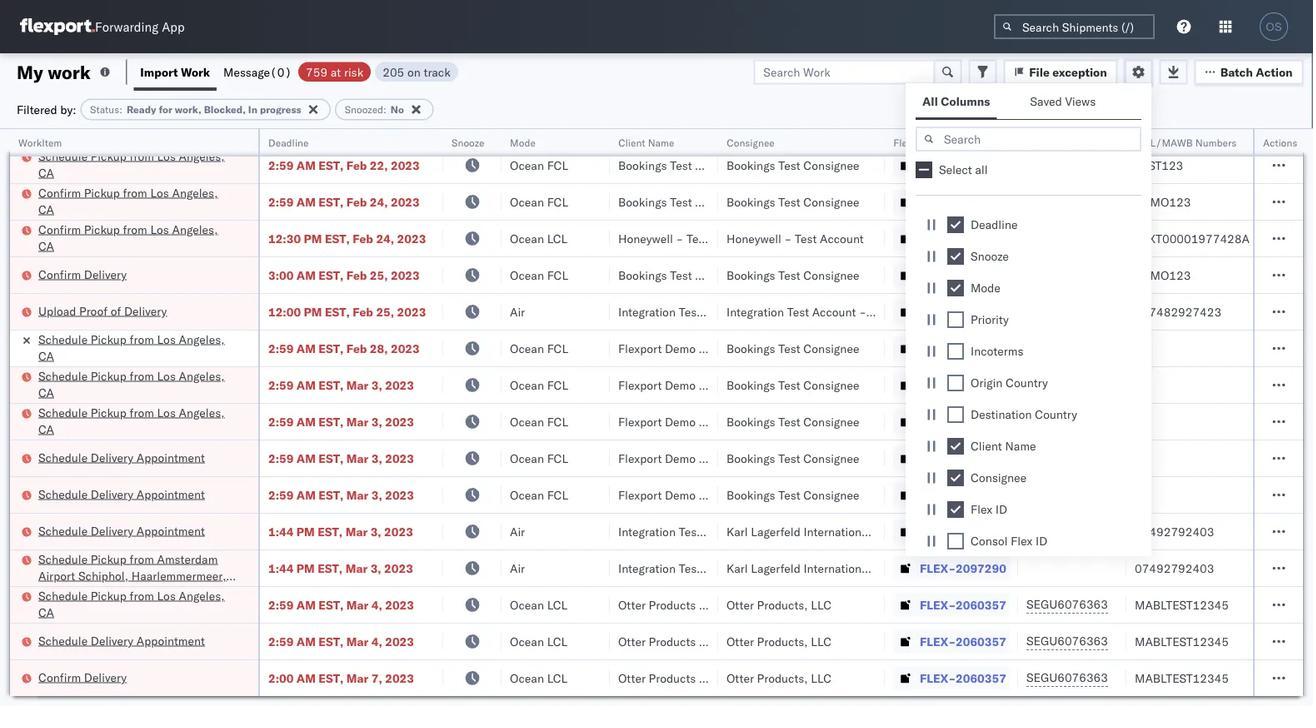 Task type: vqa. For each thing, say whether or not it's contained in the screenshot.


Task type: locate. For each thing, give the bounding box(es) containing it.
0 vertical spatial karl
[[727, 525, 748, 539]]

2 karl from the top
[[727, 561, 748, 576]]

1 vertical spatial 07492792403
[[1135, 561, 1215, 576]]

2023
[[397, 121, 426, 136], [391, 158, 420, 173], [391, 195, 420, 209], [397, 231, 426, 246], [391, 268, 420, 283], [397, 305, 426, 319], [391, 341, 420, 356], [385, 378, 414, 393], [385, 415, 414, 429], [385, 451, 414, 466], [385, 488, 414, 503], [384, 525, 413, 539], [384, 561, 413, 576], [385, 598, 414, 613], [385, 635, 414, 649], [385, 671, 414, 686]]

destination
[[971, 408, 1032, 422]]

0 horizontal spatial client
[[619, 136, 646, 149]]

1 vertical spatial 1911408
[[956, 268, 1007, 283]]

flex-1911466 down 'flex-1919147'
[[920, 378, 1007, 393]]

1 vertical spatial karl
[[727, 561, 748, 576]]

0 vertical spatial mabltest12345
[[1135, 598, 1230, 613]]

2 bleckmann from the top
[[919, 561, 978, 576]]

1 ocean fcl from the top
[[510, 158, 569, 173]]

2 2060357 from the top
[[956, 635, 1007, 649]]

flex-1911408 down select all
[[920, 195, 1007, 209]]

pm for "confirm pickup from los angeles, ca" link associated with 12:30 pm est, feb 24, 2023
[[304, 231, 322, 246]]

21,
[[376, 121, 394, 136]]

delivery
[[91, 120, 134, 135], [84, 267, 127, 282], [124, 304, 167, 318], [91, 451, 134, 465], [91, 487, 134, 502], [91, 524, 134, 539], [91, 634, 134, 649], [84, 671, 127, 685]]

1 horizontal spatial ag
[[890, 305, 906, 319]]

1 vertical spatial 25,
[[376, 305, 394, 319]]

ca for first schedule pickup from los angeles, ca link from the bottom of the page
[[38, 606, 54, 620]]

2:59 am est, mar 4, 2023
[[268, 598, 414, 613], [268, 635, 414, 649]]

2 vertical spatial otter products - test account
[[619, 671, 779, 686]]

1 vertical spatial name
[[1006, 439, 1037, 454]]

flex-1919147 button
[[894, 337, 1010, 361], [894, 337, 1010, 361]]

1 vertical spatial 2097290
[[956, 561, 1007, 576]]

los for first schedule pickup from los angeles, ca link from the bottom of the page
[[157, 589, 176, 604]]

deadline
[[268, 136, 309, 149], [971, 218, 1018, 232]]

2060357 for schedule delivery appointment
[[956, 635, 1007, 649]]

1:44
[[268, 525, 294, 539], [268, 561, 294, 576]]

flxt00001977428a up 017482927423
[[1135, 231, 1250, 246]]

1 vertical spatial air
[[510, 525, 525, 539]]

2:59 am est, feb 22, 2023
[[268, 158, 420, 173]]

id up consol flex id
[[996, 503, 1008, 517]]

:
[[119, 103, 123, 116], [384, 103, 387, 116]]

1 vertical spatial client name
[[971, 439, 1037, 454]]

1 segu6076363 from the top
[[1027, 598, 1109, 612]]

4 schedule delivery appointment from the top
[[38, 524, 205, 539]]

11 schedule from the top
[[38, 634, 88, 649]]

1 vertical spatial confirm pickup from los angeles, ca button
[[38, 221, 237, 256]]

1911466
[[956, 378, 1007, 393], [956, 415, 1007, 429], [956, 451, 1007, 466], [956, 488, 1007, 503]]

otter products, llc for schedule delivery appointment
[[727, 635, 832, 649]]

0 vertical spatial flex-2060357
[[920, 598, 1007, 613]]

0 vertical spatial 07492792403
[[1135, 525, 1215, 539]]

3 confirm from the top
[[38, 267, 81, 282]]

bicu1234565, down destination country
[[1027, 451, 1109, 466]]

os
[[1267, 20, 1283, 33]]

flex inside button
[[894, 136, 912, 149]]

resize handle column header for mode
[[590, 129, 610, 707]]

international for schedule pickup from amsterdam airport schiphol, haarlemmermeer, netherlands
[[804, 561, 872, 576]]

1 vertical spatial snooze
[[971, 249, 1009, 264]]

all columns
[[923, 94, 991, 109]]

3 schedule delivery appointment link from the top
[[38, 486, 205, 503]]

mbl/mawb
[[1135, 136, 1193, 149]]

1 c/o from the top
[[896, 525, 916, 539]]

4 1911466 from the top
[[956, 488, 1007, 503]]

flex-1911466 down destination
[[920, 451, 1007, 466]]

flex-2060357 for schedule delivery appointment
[[920, 635, 1007, 649]]

24, down '2:59 am est, feb 24, 2023'
[[376, 231, 394, 246]]

0 vertical spatial confirm delivery link
[[38, 266, 127, 283]]

2 mabltest12345 from the top
[[1135, 635, 1230, 649]]

1 am from the top
[[297, 158, 316, 173]]

ocean fcl
[[510, 158, 569, 173], [510, 195, 569, 209], [510, 268, 569, 283], [510, 341, 569, 356], [510, 378, 569, 393], [510, 415, 569, 429], [510, 451, 569, 466], [510, 488, 569, 503]]

9 2:59 from the top
[[268, 635, 294, 649]]

angeles, for fourth schedule pickup from los angeles, ca link from the top
[[179, 406, 225, 420]]

1911466 down destination
[[956, 451, 1007, 466]]

3 schedule from the top
[[38, 332, 88, 347]]

client inside button
[[619, 136, 646, 149]]

0 vertical spatial confirm pickup from los angeles, ca button
[[38, 185, 237, 220]]

0 vertical spatial bleckmann
[[919, 525, 978, 539]]

flex id down the all
[[894, 136, 925, 149]]

confirm pickup from los angeles, ca for 2:59 am est, feb 24, 2023
[[38, 185, 218, 217]]

0 horizontal spatial flex id
[[894, 136, 925, 149]]

1977428 down all
[[956, 231, 1007, 246]]

4 demo from the top
[[665, 451, 696, 466]]

demo123 down test123
[[1135, 195, 1192, 209]]

2 karl lagerfeld international b.v c/o bleckmann from the top
[[727, 561, 978, 576]]

24, for 2:59 am est, feb 24, 2023
[[370, 195, 388, 209]]

0 vertical spatial products,
[[757, 598, 808, 613]]

confirm pickup from los angeles, ca button down workitem button
[[38, 185, 237, 220]]

work,
[[175, 103, 201, 116]]

feb for 2:59 am est, feb 28, 2023
[[347, 341, 367, 356]]

1 horizontal spatial mode
[[971, 281, 1001, 296]]

schedule pickup from los angeles, ca for fifth schedule pickup from los angeles, ca link from the bottom
[[38, 149, 225, 180]]

0 horizontal spatial ag
[[782, 305, 798, 319]]

ca
[[38, 165, 54, 180], [38, 202, 54, 217], [38, 239, 54, 253], [38, 349, 54, 363], [38, 386, 54, 400], [38, 422, 54, 437], [38, 606, 54, 620]]

confirm pickup from los angeles, ca link up of
[[38, 221, 237, 255]]

resize handle column header for consignee
[[865, 129, 885, 707]]

1911408 for 2:59 am est, feb 24, 2023
[[956, 195, 1007, 209]]

schedule pickup from los angeles, ca for 2nd schedule pickup from los angeles, ca link
[[38, 332, 225, 363]]

2 appointment from the top
[[137, 451, 205, 465]]

1 vertical spatial c/o
[[896, 561, 916, 576]]

3 1911466 from the top
[[956, 451, 1007, 466]]

1 schedule delivery appointment link from the top
[[38, 120, 205, 136]]

numbers right mbl/mawb at the right top
[[1196, 136, 1237, 149]]

country up destination country
[[1006, 376, 1048, 391]]

feb down the snoozed
[[353, 121, 373, 136]]

flex-2097290
[[920, 525, 1007, 539], [920, 561, 1007, 576]]

flexport
[[619, 341, 662, 356], [619, 378, 662, 393], [619, 415, 662, 429], [619, 451, 662, 466], [619, 488, 662, 503]]

0 vertical spatial b.v
[[875, 525, 893, 539]]

13 flex- from the top
[[920, 561, 956, 576]]

from for schedule pickup from amsterdam airport schiphol, haarlemmermeer, netherlands link
[[130, 552, 154, 567]]

2 2:59 am est, mar 3, 2023 from the top
[[268, 415, 414, 429]]

2 horizontal spatial id
[[1036, 534, 1048, 549]]

schedule inside schedule pickup from amsterdam airport schiphol, haarlemmermeer, netherlands
[[38, 552, 88, 567]]

: left no
[[384, 103, 387, 116]]

from inside schedule pickup from amsterdam airport schiphol, haarlemmermeer, netherlands
[[130, 552, 154, 567]]

feb for 2:59 am est, feb 22, 2023
[[347, 158, 367, 173]]

numbers inside container numbers
[[1027, 143, 1068, 155]]

confirm delivery
[[38, 267, 127, 282], [38, 671, 127, 685]]

3 schedule pickup from los angeles, ca button from the top
[[38, 405, 237, 440]]

ca for third schedule pickup from los angeles, ca link from the top
[[38, 386, 54, 400]]

demo
[[665, 341, 696, 356], [665, 378, 696, 393], [665, 415, 696, 429], [665, 451, 696, 466], [665, 488, 696, 503]]

1911466 up consol at the bottom right
[[956, 488, 1007, 503]]

id down the all
[[915, 136, 925, 149]]

schedule for 2nd the schedule delivery appointment button from the bottom of the page the schedule delivery appointment link
[[38, 524, 88, 539]]

mode
[[510, 136, 536, 149], [971, 281, 1001, 296]]

1 integration from the left
[[619, 305, 676, 319]]

1 flex-1977428 from the top
[[920, 121, 1007, 136]]

flex-1911408
[[920, 195, 1007, 209], [920, 268, 1007, 283]]

from for first schedule pickup from los angeles, ca link from the bottom of the page
[[130, 589, 154, 604]]

0 vertical spatial otter products - test account
[[619, 598, 779, 613]]

2 flexport demo consignee from the top
[[619, 378, 755, 393]]

snooze left mode button
[[452, 136, 485, 149]]

3 products from the top
[[649, 671, 696, 686]]

2 ca from the top
[[38, 202, 54, 217]]

0 horizontal spatial on
[[761, 305, 779, 319]]

country right destination
[[1035, 408, 1078, 422]]

1 1911408 from the top
[[956, 195, 1007, 209]]

1 lcl from the top
[[547, 121, 568, 136]]

schedule delivery appointment for the schedule delivery appointment link corresponding to 1st the schedule delivery appointment button
[[38, 120, 205, 135]]

confirm
[[38, 185, 81, 200], [38, 222, 81, 237], [38, 267, 81, 282], [38, 671, 81, 685]]

: left ready
[[119, 103, 123, 116]]

1 2097290 from the top
[[956, 525, 1007, 539]]

schedule delivery appointment for 2nd the schedule delivery appointment button from the top the schedule delivery appointment link
[[38, 451, 205, 465]]

feb left 28,
[[347, 341, 367, 356]]

24, for 12:30 pm est, feb 24, 2023
[[376, 231, 394, 246]]

2:59 am est, mar 3, 2023
[[268, 378, 414, 393], [268, 415, 414, 429], [268, 451, 414, 466], [268, 488, 414, 503]]

resize handle column header for flex id
[[999, 129, 1019, 707]]

1 vertical spatial flex-1911408
[[920, 268, 1007, 283]]

ocean lcl for confirm pickup from los angeles, ca
[[510, 231, 568, 246]]

2 1911408 from the top
[[956, 268, 1007, 283]]

2 confirm delivery button from the top
[[38, 670, 127, 688]]

1 horizontal spatial flex id
[[971, 503, 1008, 517]]

name
[[648, 136, 675, 149], [1006, 439, 1037, 454]]

flxt00001977428a up mbl/mawb numbers
[[1135, 121, 1250, 136]]

segu6076363 for confirm delivery
[[1027, 671, 1109, 686]]

appointment for 3rd the schedule delivery appointment button from the top's the schedule delivery appointment link
[[137, 487, 205, 502]]

4 flex- from the top
[[920, 231, 956, 246]]

flex-1911408 for 2:59 am est, feb 24, 2023
[[920, 195, 1007, 209]]

deadline down 10:30
[[268, 136, 309, 149]]

schedule for first schedule pickup from los angeles, ca link from the bottom of the page
[[38, 589, 88, 604]]

1 : from the left
[[119, 103, 123, 116]]

ocean
[[510, 121, 544, 136], [510, 158, 544, 173], [510, 195, 544, 209], [510, 231, 544, 246], [510, 268, 544, 283], [510, 341, 544, 356], [510, 378, 544, 393], [510, 415, 544, 429], [510, 451, 544, 466], [510, 488, 544, 503], [510, 598, 544, 613], [510, 635, 544, 649], [510, 671, 544, 686]]

1 vertical spatial 2060357
[[956, 635, 1007, 649]]

Search text field
[[916, 127, 1142, 152]]

1 vertical spatial flex-1977428
[[920, 231, 1007, 246]]

1 vertical spatial 4,
[[372, 635, 382, 649]]

0 vertical spatial flex-1977428
[[920, 121, 1007, 136]]

feb down 12:30 pm est, feb 24, 2023
[[347, 268, 367, 283]]

4 flexport demo consignee from the top
[[619, 451, 755, 466]]

1 07492792403 from the top
[[1135, 525, 1215, 539]]

None checkbox
[[916, 162, 933, 178], [948, 280, 964, 297], [948, 312, 964, 328], [948, 502, 964, 519], [916, 162, 933, 178], [948, 280, 964, 297], [948, 312, 964, 328], [948, 502, 964, 519]]

4 flex-1911466 from the top
[[920, 488, 1007, 503]]

flex id inside button
[[894, 136, 925, 149]]

0 horizontal spatial :
[[119, 103, 123, 116]]

1 confirm delivery link from the top
[[38, 266, 127, 283]]

numbers for container numbers
[[1027, 143, 1068, 155]]

3 schedule pickup from los angeles, ca link from the top
[[38, 368, 237, 401]]

id inside button
[[915, 136, 925, 149]]

1 horizontal spatial client name
[[971, 439, 1037, 454]]

confirm delivery link for 2:00 am est, mar 7, 2023
[[38, 670, 127, 686]]

deadline down all
[[971, 218, 1018, 232]]

1 vertical spatial confirm pickup from los angeles, ca
[[38, 222, 218, 253]]

1 vertical spatial products
[[649, 635, 696, 649]]

flex-1977428
[[920, 121, 1007, 136], [920, 231, 1007, 246]]

1 bleckmann from the top
[[919, 525, 978, 539]]

views
[[1066, 94, 1096, 109]]

message (0)
[[223, 65, 292, 79]]

1911408
[[956, 195, 1007, 209], [956, 268, 1007, 283]]

all
[[976, 163, 988, 177]]

feb down '2:59 am est, feb 24, 2023'
[[353, 231, 373, 246]]

confirm pickup from los angeles, ca link down workitem button
[[38, 185, 237, 218]]

demo123 up 017482927423
[[1135, 268, 1192, 283]]

flex-1977428 down all columns button
[[920, 121, 1007, 136]]

1911408 down all
[[956, 195, 1007, 209]]

2 vertical spatial flex-2060357
[[920, 671, 1007, 686]]

appointment
[[137, 120, 205, 135], [137, 451, 205, 465], [137, 487, 205, 502], [137, 524, 205, 539], [137, 634, 205, 649]]

1911466 up destination
[[956, 378, 1007, 393]]

from for third schedule pickup from los angeles, ca link from the top
[[130, 369, 154, 383]]

flex id up consol at the bottom right
[[971, 503, 1008, 517]]

9 am from the top
[[297, 598, 316, 613]]

schedule pickup from los angeles, ca
[[38, 149, 225, 180], [38, 332, 225, 363], [38, 369, 225, 400], [38, 406, 225, 437], [38, 589, 225, 620]]

feb for 12:30 pm est, feb 24, 2023
[[353, 231, 373, 246]]

lcl for confirm pickup from los angeles, ca
[[547, 231, 568, 246]]

4 ocean from the top
[[510, 231, 544, 246]]

13 ocean from the top
[[510, 671, 544, 686]]

07492792403
[[1135, 525, 1215, 539], [1135, 561, 1215, 576]]

lcl for schedule delivery appointment
[[547, 121, 568, 136]]

1:44 pm est, mar 3, 2023 for schedule pickup from amsterdam airport schiphol, haarlemmermeer, netherlands
[[268, 561, 413, 576]]

2 flex-1911466 from the top
[[920, 415, 1007, 429]]

flex-1977428 down select all
[[920, 231, 1007, 246]]

0 vertical spatial 2060357
[[956, 598, 1007, 613]]

2 vertical spatial llc
[[811, 671, 832, 686]]

1 vertical spatial otter products, llc
[[727, 635, 832, 649]]

feb up 28,
[[353, 305, 373, 319]]

2097290 for schedule delivery appointment
[[956, 525, 1007, 539]]

ocean lcl
[[510, 121, 568, 136], [510, 231, 568, 246], [510, 598, 568, 613], [510, 635, 568, 649], [510, 671, 568, 686]]

1 bicu1234565, from the top
[[1027, 378, 1109, 392]]

1 horizontal spatial numbers
[[1196, 136, 1237, 149]]

2 products from the top
[[649, 635, 696, 649]]

saved views
[[1031, 94, 1096, 109]]

0 vertical spatial flxt00001977428a
[[1135, 121, 1250, 136]]

0 vertical spatial 2:59 am est, mar 4, 2023
[[268, 598, 414, 613]]

forwarding app link
[[20, 18, 185, 35]]

2:00 am est, mar 7, 2023
[[268, 671, 414, 686]]

schedule for 2nd the schedule delivery appointment button from the top the schedule delivery appointment link
[[38, 451, 88, 465]]

mabltest12345 for confirm delivery
[[1135, 671, 1230, 686]]

name inside button
[[648, 136, 675, 149]]

flex-1911408 up the flex-2150210
[[920, 268, 1007, 283]]

pickup for schedule pickup from amsterdam airport schiphol, haarlemmermeer, netherlands link
[[91, 552, 127, 567]]

numbers inside button
[[1196, 136, 1237, 149]]

2 vertical spatial products
[[649, 671, 696, 686]]

products
[[649, 598, 696, 613], [649, 635, 696, 649], [649, 671, 696, 686]]

schedule pickup from los angeles, ca button
[[38, 148, 237, 183], [38, 368, 237, 403], [38, 405, 237, 440], [38, 588, 237, 623]]

1 vertical spatial international
[[804, 561, 872, 576]]

2 lagerfeld from the top
[[751, 561, 801, 576]]

bicu1234565, down origin country on the bottom
[[1027, 414, 1109, 429]]

1 appointment from the top
[[137, 120, 205, 135]]

from for fourth schedule pickup from los angeles, ca link from the top
[[130, 406, 154, 420]]

flex-2097290 for schedule delivery appointment
[[920, 525, 1007, 539]]

2 flex-1911408 from the top
[[920, 268, 1007, 283]]

1 vertical spatial confirm delivery button
[[38, 670, 127, 688]]

blocked,
[[204, 103, 246, 116]]

10:30 pm est, feb 21, 2023
[[268, 121, 426, 136]]

0 vertical spatial country
[[1006, 376, 1048, 391]]

confirm pickup from los angeles, ca down workitem button
[[38, 185, 218, 217]]

0 vertical spatial flex-1911408
[[920, 195, 1007, 209]]

1 flex-2060357 from the top
[[920, 598, 1007, 613]]

confirm for confirm delivery 'button' corresponding to 3:00 am est, feb 25, 2023
[[38, 267, 81, 282]]

container numbers
[[1027, 130, 1072, 155]]

confirm pickup from los angeles, ca link
[[38, 185, 237, 218], [38, 221, 237, 255]]

3 lcl from the top
[[547, 598, 568, 613]]

1 vertical spatial bleckmann
[[919, 561, 978, 576]]

0 vertical spatial 1:44
[[268, 525, 294, 539]]

feb up 12:30 pm est, feb 24, 2023
[[347, 195, 367, 209]]

1 vertical spatial country
[[1035, 408, 1078, 422]]

0 vertical spatial 1911408
[[956, 195, 1007, 209]]

1 vertical spatial products,
[[757, 635, 808, 649]]

1:44 for schedule delivery appointment
[[268, 525, 294, 539]]

filtered by:
[[17, 102, 76, 117]]

feb for 12:00 pm est, feb 25, 2023
[[353, 305, 373, 319]]

1977428 for 10:30 pm est, feb 21, 2023
[[956, 121, 1007, 136]]

1 vertical spatial lagerfeld
[[751, 561, 801, 576]]

of
[[111, 304, 121, 318]]

snooze up 2150210
[[971, 249, 1009, 264]]

2060357
[[956, 598, 1007, 613], [956, 635, 1007, 649], [956, 671, 1007, 686]]

07492792403 for schedule pickup from amsterdam airport schiphol, haarlemmermeer, netherlands
[[1135, 561, 1215, 576]]

snooze
[[452, 136, 485, 149], [971, 249, 1009, 264]]

flex-2097290 for schedule pickup from amsterdam airport schiphol, haarlemmermeer, netherlands
[[920, 561, 1007, 576]]

otter products - test account for confirm delivery
[[619, 671, 779, 686]]

2 llc from the top
[[811, 635, 832, 649]]

3 flex- from the top
[[920, 195, 956, 209]]

c/o
[[896, 525, 916, 539], [896, 561, 916, 576]]

25, for 12:00 pm est, feb 25, 2023
[[376, 305, 394, 319]]

flex-1911466 up consol at the bottom right
[[920, 488, 1007, 503]]

flex-2060357 button
[[894, 594, 1010, 617], [894, 594, 1010, 617], [894, 631, 1010, 654], [894, 631, 1010, 654], [894, 667, 1010, 691], [894, 667, 1010, 691]]

4 2:59 from the top
[[268, 378, 294, 393]]

0 vertical spatial air
[[510, 305, 525, 319]]

5 schedule delivery appointment from the top
[[38, 634, 205, 649]]

ag
[[782, 305, 798, 319], [890, 305, 906, 319]]

confirm pickup from los angeles, ca link for 12:30 pm est, feb 24, 2023
[[38, 221, 237, 255]]

0 vertical spatial 1977428
[[956, 121, 1007, 136]]

3 products, from the top
[[757, 671, 808, 686]]

2 vertical spatial 2060357
[[956, 671, 1007, 686]]

Search Work text field
[[754, 60, 936, 85]]

1 vertical spatial b.v
[[875, 561, 893, 576]]

1911408 up 2150210
[[956, 268, 1007, 283]]

3 ca from the top
[[38, 239, 54, 253]]

1 horizontal spatial on
[[870, 305, 887, 319]]

1 karl from the top
[[727, 525, 748, 539]]

1 vertical spatial flex
[[971, 503, 993, 517]]

1 lagerfeld from the top
[[751, 525, 801, 539]]

bicu1234565, up destination country
[[1027, 378, 1109, 392]]

schedule for the schedule delivery appointment link for fifth the schedule delivery appointment button
[[38, 634, 88, 649]]

confirm delivery link for 3:00 am est, feb 25, 2023
[[38, 266, 127, 283]]

karl lagerfeld international b.v c/o bleckmann for schedule pickup from amsterdam airport schiphol, haarlemmermeer, netherlands
[[727, 561, 978, 576]]

upload proof of delivery button
[[38, 303, 167, 321]]

pickup inside schedule pickup from amsterdam airport schiphol, haarlemmermeer, netherlands
[[91, 552, 127, 567]]

: for status
[[119, 103, 123, 116]]

numbers down container
[[1027, 143, 1068, 155]]

0 horizontal spatial integration
[[619, 305, 676, 319]]

0 vertical spatial c/o
[[896, 525, 916, 539]]

6 ca from the top
[[38, 422, 54, 437]]

12:00 pm est, feb 25, 2023
[[268, 305, 426, 319]]

1 demo123 from the top
[[1135, 195, 1192, 209]]

schedule delivery appointment button
[[38, 120, 205, 138], [38, 450, 205, 468], [38, 486, 205, 505], [38, 523, 205, 541], [38, 633, 205, 651]]

1911466 down origin
[[956, 415, 1007, 429]]

karl for schedule pickup from amsterdam airport schiphol, haarlemmermeer, netherlands
[[727, 561, 748, 576]]

None checkbox
[[948, 217, 964, 233], [948, 248, 964, 265], [948, 343, 964, 360], [948, 375, 964, 392], [948, 407, 964, 423], [948, 438, 964, 455], [948, 470, 964, 487], [948, 534, 964, 550], [948, 217, 964, 233], [948, 248, 964, 265], [948, 343, 964, 360], [948, 375, 964, 392], [948, 407, 964, 423], [948, 438, 964, 455], [948, 470, 964, 487], [948, 534, 964, 550]]

1 1977428 from the top
[[956, 121, 1007, 136]]

2 4, from the top
[[372, 635, 382, 649]]

confirm pickup from los angeles, ca for 12:30 pm est, feb 24, 2023
[[38, 222, 218, 253]]

0 vertical spatial flex id
[[894, 136, 925, 149]]

schedule delivery appointment
[[38, 120, 205, 135], [38, 451, 205, 465], [38, 487, 205, 502], [38, 524, 205, 539], [38, 634, 205, 649]]

1977428 for 12:30 pm est, feb 24, 2023
[[956, 231, 1007, 246]]

8 2:59 from the top
[[268, 598, 294, 613]]

1 vertical spatial demo123
[[1135, 268, 1192, 283]]

0 vertical spatial snooze
[[452, 136, 485, 149]]

0 vertical spatial 1:44 pm est, mar 3, 2023
[[268, 525, 413, 539]]

1 vertical spatial id
[[996, 503, 1008, 517]]

1 vertical spatial 24,
[[376, 231, 394, 246]]

demo123 for 2:59 am est, feb 24, 2023
[[1135, 195, 1192, 209]]

2 schedule delivery appointment button from the top
[[38, 450, 205, 468]]

0 vertical spatial otter products, llc
[[727, 598, 832, 613]]

1 vertical spatial confirm delivery link
[[38, 670, 127, 686]]

7 ocean from the top
[[510, 378, 544, 393]]

0 vertical spatial confirm pickup from los angeles, ca link
[[38, 185, 237, 218]]

1 horizontal spatial :
[[384, 103, 387, 116]]

client name inside button
[[619, 136, 675, 149]]

resize handle column header
[[238, 129, 258, 707], [423, 129, 443, 707], [482, 129, 502, 707], [590, 129, 610, 707], [699, 129, 719, 707], [865, 129, 885, 707], [999, 129, 1019, 707], [1107, 129, 1127, 707], [1284, 129, 1304, 707]]

forwarding app
[[95, 19, 185, 35]]

3 otter products, llc from the top
[[727, 671, 832, 686]]

country
[[1006, 376, 1048, 391], [1035, 408, 1078, 422]]

1 horizontal spatial client
[[971, 439, 1003, 454]]

schedule pickup from los angeles, ca for fourth schedule pickup from los angeles, ca link from the top
[[38, 406, 225, 437]]

10 schedule from the top
[[38, 589, 88, 604]]

bookings test consignee
[[619, 158, 751, 173], [727, 158, 860, 173], [619, 195, 751, 209], [727, 195, 860, 209], [619, 268, 751, 283], [727, 268, 860, 283], [727, 341, 860, 356], [727, 378, 860, 393], [727, 415, 860, 429], [727, 451, 860, 466], [727, 488, 860, 503]]

flxt00001977428a for 10:30 pm est, feb 21, 2023
[[1135, 121, 1250, 136]]

0 vertical spatial id
[[915, 136, 925, 149]]

id right consol at the bottom right
[[1036, 534, 1048, 549]]

1 vertical spatial client
[[971, 439, 1003, 454]]

for
[[159, 103, 172, 116]]

5 schedule delivery appointment button from the top
[[38, 633, 205, 651]]

schedule for fifth schedule pickup from los angeles, ca link from the bottom
[[38, 149, 88, 163]]

numbers
[[1196, 136, 1237, 149], [1027, 143, 1068, 155]]

products, for confirm delivery
[[757, 671, 808, 686]]

angeles,
[[179, 149, 225, 163], [172, 185, 218, 200], [172, 222, 218, 237], [179, 332, 225, 347], [179, 369, 225, 383], [179, 406, 225, 420], [179, 589, 225, 604]]

feb left 22,
[[347, 158, 367, 173]]

flex-1891264 button
[[894, 154, 1010, 177], [894, 154, 1010, 177]]

bleckmann for schedule pickup from amsterdam airport schiphol, haarlemmermeer, netherlands
[[919, 561, 978, 576]]

1 on from the left
[[761, 305, 779, 319]]

2 international from the top
[[804, 561, 872, 576]]

3 fcl from the top
[[547, 268, 569, 283]]

1977428 down columns
[[956, 121, 1007, 136]]

1 confirm from the top
[[38, 185, 81, 200]]

los for fifth schedule pickup from los angeles, ca link from the bottom
[[157, 149, 176, 163]]

air for schedule delivery appointment
[[510, 525, 525, 539]]

2 resize handle column header from the left
[[423, 129, 443, 707]]

1 horizontal spatial integration
[[727, 305, 784, 319]]

segu6076363
[[1027, 598, 1109, 612], [1027, 634, 1109, 649], [1027, 671, 1109, 686]]

11 ocean from the top
[[510, 598, 544, 613]]

confirm delivery button for 3:00 am est, feb 25, 2023
[[38, 266, 127, 285]]

0 horizontal spatial name
[[648, 136, 675, 149]]

confirm delivery for 3:00
[[38, 267, 127, 282]]

2 2:59 am est, mar 4, 2023 from the top
[[268, 635, 414, 649]]

all columns button
[[916, 87, 997, 119]]

no
[[391, 103, 404, 116]]

products for schedule delivery appointment
[[649, 635, 696, 649]]

0 vertical spatial confirm delivery
[[38, 267, 127, 282]]

feb
[[353, 121, 373, 136], [347, 158, 367, 173], [347, 195, 367, 209], [353, 231, 373, 246], [347, 268, 367, 283], [353, 305, 373, 319], [347, 341, 367, 356]]

1 vertical spatial flex-2097290
[[920, 561, 1007, 576]]

b.v for schedule pickup from amsterdam airport schiphol, haarlemmermeer, netherlands
[[875, 561, 893, 576]]

07492792403 for schedule delivery appointment
[[1135, 525, 1215, 539]]

0 vertical spatial client
[[619, 136, 646, 149]]

24, down 22,
[[370, 195, 388, 209]]

id
[[915, 136, 925, 149], [996, 503, 1008, 517], [1036, 534, 1048, 549]]

1 schedule pickup from los angeles, ca link from the top
[[38, 148, 237, 181]]

1 vertical spatial mode
[[971, 281, 1001, 296]]

2 vertical spatial otter products, llc
[[727, 671, 832, 686]]

2 : from the left
[[384, 103, 387, 116]]

progress
[[260, 103, 302, 116]]

2 integration from the left
[[727, 305, 784, 319]]

1 confirm pickup from los angeles, ca button from the top
[[38, 185, 237, 220]]

1 vertical spatial 2:59 am est, mar 4, 2023
[[268, 635, 414, 649]]

0 vertical spatial llc
[[811, 598, 832, 613]]

am
[[297, 158, 316, 173], [297, 195, 316, 209], [297, 268, 316, 283], [297, 341, 316, 356], [297, 378, 316, 393], [297, 415, 316, 429], [297, 451, 316, 466], [297, 488, 316, 503], [297, 598, 316, 613], [297, 635, 316, 649], [297, 671, 316, 686]]

pickup for fifth schedule pickup from los angeles, ca link from the bottom
[[91, 149, 127, 163]]

flex-1911466 down origin
[[920, 415, 1007, 429]]

schedule delivery appointment for the schedule delivery appointment link for fifth the schedule delivery appointment button
[[38, 634, 205, 649]]

integration
[[619, 305, 676, 319], [727, 305, 784, 319]]

9 ocean from the top
[[510, 451, 544, 466]]

25,
[[370, 268, 388, 283], [376, 305, 394, 319]]

snoozed : no
[[345, 103, 404, 116]]

mar
[[347, 378, 369, 393], [347, 415, 369, 429], [347, 451, 369, 466], [347, 488, 369, 503], [346, 525, 368, 539], [346, 561, 368, 576], [347, 598, 369, 613], [347, 635, 369, 649], [347, 671, 369, 686]]

air
[[510, 305, 525, 319], [510, 525, 525, 539], [510, 561, 525, 576]]

ocean lcl for schedule pickup from los angeles, ca
[[510, 598, 568, 613]]

25, up 28,
[[376, 305, 394, 319]]

1:44 pm est, mar 3, 2023 for schedule delivery appointment
[[268, 525, 413, 539]]

client
[[619, 136, 646, 149], [971, 439, 1003, 454]]

bicu1234565, up consol flex id
[[1027, 488, 1109, 502]]

0 vertical spatial lagerfeld
[[751, 525, 801, 539]]

1 vertical spatial flex-2060357
[[920, 635, 1007, 649]]

confirm pickup from los angeles, ca up of
[[38, 222, 218, 253]]

confirm for confirm delivery 'button' for 2:00 am est, mar 7, 2023
[[38, 671, 81, 685]]

schedule delivery appointment for 3rd the schedule delivery appointment button from the top's the schedule delivery appointment link
[[38, 487, 205, 502]]

0 horizontal spatial mode
[[510, 136, 536, 149]]

confirm pickup from los angeles, ca button up of
[[38, 221, 237, 256]]

flex-2150210
[[920, 305, 1007, 319]]

appointment for 2nd the schedule delivery appointment button from the top the schedule delivery appointment link
[[137, 451, 205, 465]]

status : ready for work, blocked, in progress
[[90, 103, 302, 116]]

0 vertical spatial 25,
[[370, 268, 388, 283]]

0 vertical spatial confirm pickup from los angeles, ca
[[38, 185, 218, 217]]

1 vertical spatial confirm delivery
[[38, 671, 127, 685]]

9 schedule from the top
[[38, 552, 88, 567]]

confirm for confirm pickup from los angeles, ca button related to 12:30 pm est, feb 24, 2023
[[38, 222, 81, 237]]

0 vertical spatial segu6076363
[[1027, 598, 1109, 612]]

ca for 2nd schedule pickup from los angeles, ca link
[[38, 349, 54, 363]]

2097290 for schedule pickup from amsterdam airport schiphol, haarlemmermeer, netherlands
[[956, 561, 1007, 576]]

2 vertical spatial air
[[510, 561, 525, 576]]

(0)
[[270, 65, 292, 79]]

12:00
[[268, 305, 301, 319]]

25, down 12:30 pm est, feb 24, 2023
[[370, 268, 388, 283]]

2 vertical spatial products,
[[757, 671, 808, 686]]

1 schedule delivery appointment from the top
[[38, 120, 205, 135]]

resize handle column header for client name
[[699, 129, 719, 707]]



Task type: describe. For each thing, give the bounding box(es) containing it.
Search Shipments (/) text field
[[995, 14, 1155, 39]]

angeles, for third schedule pickup from los angeles, ca link from the top
[[179, 369, 225, 383]]

destination country
[[971, 408, 1078, 422]]

2 schedule pickup from los angeles, ca link from the top
[[38, 331, 237, 365]]

1 demo from the top
[[665, 341, 696, 356]]

at
[[331, 65, 341, 79]]

schedule for 2nd schedule pickup from los angeles, ca link
[[38, 332, 88, 347]]

1 otter products - test account from the top
[[619, 598, 779, 613]]

3 ocean fcl from the top
[[510, 268, 569, 283]]

workitem button
[[10, 133, 242, 149]]

15 flex- from the top
[[920, 635, 956, 649]]

12:30 pm est, feb 24, 2023
[[268, 231, 426, 246]]

confirm delivery button for 2:00 am est, mar 7, 2023
[[38, 670, 127, 688]]

pm for schedule pickup from amsterdam airport schiphol, haarlemmermeer, netherlands link
[[297, 561, 315, 576]]

7 flex- from the top
[[920, 341, 956, 356]]

10 flex- from the top
[[920, 451, 956, 466]]

upload
[[38, 304, 76, 318]]

1:44 for schedule pickup from amsterdam airport schiphol, haarlemmermeer, netherlands
[[268, 561, 294, 576]]

3:00 am est, feb 25, 2023
[[268, 268, 420, 283]]

from for 2nd schedule pickup from los angeles, ca link
[[130, 332, 154, 347]]

2:59 am est, feb 28, 2023
[[268, 341, 420, 356]]

1 horizontal spatial id
[[996, 503, 1008, 517]]

2 ag from the left
[[890, 305, 906, 319]]

2:59 am est, feb 24, 2023
[[268, 195, 420, 209]]

7 fcl from the top
[[547, 451, 569, 466]]

8 ocean fcl from the top
[[510, 488, 569, 503]]

import
[[140, 65, 178, 79]]

1 2:59 am est, mar 4, 2023 from the top
[[268, 598, 414, 613]]

status
[[90, 103, 119, 116]]

1 llc from the top
[[811, 598, 832, 613]]

: for snoozed
[[384, 103, 387, 116]]

flex-1977428 for 12:30 pm est, feb 24, 2023
[[920, 231, 1007, 246]]

22,
[[370, 158, 388, 173]]

los for third schedule pickup from los angeles, ca link from the top
[[157, 369, 176, 383]]

from for "confirm pickup from los angeles, ca" link related to 2:59 am est, feb 24, 2023
[[123, 185, 147, 200]]

2 integration test account - on ag from the left
[[727, 305, 906, 319]]

schedule pickup from los angeles, ca for first schedule pickup from los angeles, ca link from the bottom of the page
[[38, 589, 225, 620]]

6 fcl from the top
[[547, 415, 569, 429]]

5 lcl from the top
[[547, 671, 568, 686]]

flex-1919147
[[920, 341, 1007, 356]]

759
[[306, 65, 328, 79]]

2 fcl from the top
[[547, 195, 569, 209]]

11 am from the top
[[297, 671, 316, 686]]

5 fcl from the top
[[547, 378, 569, 393]]

7,
[[372, 671, 382, 686]]

1 air from the top
[[510, 305, 525, 319]]

7 ocean fcl from the top
[[510, 451, 569, 466]]

resize handle column header for workitem
[[238, 129, 258, 707]]

segu6076363 for schedule delivery appointment
[[1027, 634, 1109, 649]]

3 bicu1234565, from the top
[[1027, 451, 1109, 466]]

import work
[[140, 65, 210, 79]]

app
[[162, 19, 185, 35]]

2 demo from the top
[[665, 378, 696, 393]]

4 2:59 am est, mar 3, 2023 from the top
[[268, 488, 414, 503]]

client name button
[[610, 133, 702, 149]]

ready
[[127, 103, 156, 116]]

los for fourth schedule pickup from los angeles, ca link from the top
[[157, 406, 176, 420]]

saved
[[1031, 94, 1063, 109]]

11 flex- from the top
[[920, 488, 956, 503]]

10:30
[[268, 121, 301, 136]]

5 ocean lcl from the top
[[510, 671, 568, 686]]

by:
[[60, 102, 76, 117]]

schedule pickup from amsterdam airport schiphol, haarlemmermeer, netherlands link
[[38, 551, 237, 600]]

maeu1234567
[[1027, 121, 1111, 135]]

flexport. image
[[20, 18, 95, 35]]

4 am from the top
[[297, 341, 316, 356]]

work
[[181, 65, 210, 79]]

flex id button
[[885, 133, 1002, 149]]

work
[[48, 60, 91, 83]]

759 at risk
[[306, 65, 364, 79]]

7 am from the top
[[297, 451, 316, 466]]

3:00
[[268, 268, 294, 283]]

from for fifth schedule pickup from los angeles, ca link from the bottom
[[130, 149, 154, 163]]

12 flex- from the top
[[920, 525, 956, 539]]

8 ocean from the top
[[510, 415, 544, 429]]

0 horizontal spatial snooze
[[452, 136, 485, 149]]

1 integration test account - on ag from the left
[[619, 305, 798, 319]]

12:30
[[268, 231, 301, 246]]

flex-1891264
[[920, 158, 1007, 173]]

consol flex id
[[971, 534, 1048, 549]]

pickup for 2nd schedule pickup from los angeles, ca link
[[91, 332, 127, 347]]

ca for fourth schedule pickup from los angeles, ca link from the top
[[38, 422, 54, 437]]

angeles, for fifth schedule pickup from los angeles, ca link from the bottom
[[179, 149, 225, 163]]

3 flexport from the top
[[619, 415, 662, 429]]

resize handle column header for deadline
[[423, 129, 443, 707]]

2 on from the left
[[870, 305, 887, 319]]

test123
[[1135, 158, 1184, 173]]

airport
[[38, 569, 75, 584]]

mbl/mawb numbers button
[[1127, 133, 1314, 149]]

country for destination country
[[1035, 408, 1078, 422]]

pm for the schedule delivery appointment link corresponding to 1st the schedule delivery appointment button
[[304, 121, 322, 136]]

1 vertical spatial deadline
[[971, 218, 1018, 232]]

5 ocean fcl from the top
[[510, 378, 569, 393]]

haarlemmermeer,
[[131, 569, 226, 584]]

origin
[[971, 376, 1003, 391]]

workitem
[[18, 136, 62, 149]]

numbers for mbl/mawb numbers
[[1196, 136, 1237, 149]]

2 ocean from the top
[[510, 158, 544, 173]]

flxt00001977428a for 12:30 pm est, feb 24, 2023
[[1135, 231, 1250, 246]]

3 am from the top
[[297, 268, 316, 283]]

angeles, for first schedule pickup from los angeles, ca link from the bottom of the page
[[179, 589, 225, 604]]

appointment for 2nd the schedule delivery appointment button from the bottom of the page the schedule delivery appointment link
[[137, 524, 205, 539]]

risk
[[344, 65, 364, 79]]

schiphol,
[[78, 569, 128, 584]]

schedule pickup from los angeles, ca for third schedule pickup from los angeles, ca link from the top
[[38, 369, 225, 400]]

schedule for schedule pickup from amsterdam airport schiphol, haarlemmermeer, netherlands link
[[38, 552, 88, 567]]

container
[[1027, 130, 1072, 142]]

incoterms
[[971, 344, 1024, 359]]

3 resize handle column header from the left
[[482, 129, 502, 707]]

2 vertical spatial flex
[[1011, 534, 1033, 549]]

schedule pickup from amsterdam airport schiphol, haarlemmermeer, netherlands
[[38, 552, 226, 600]]

16 flex- from the top
[[920, 671, 956, 686]]

1 flex-1911466 from the top
[[920, 378, 1007, 393]]

deadline inside button
[[268, 136, 309, 149]]

5 am from the top
[[297, 378, 316, 393]]

message
[[223, 65, 270, 79]]

1 horizontal spatial flex
[[971, 503, 993, 517]]

track
[[424, 65, 451, 79]]

25, for 3:00 am est, feb 25, 2023
[[370, 268, 388, 283]]

filtered
[[17, 102, 57, 117]]

mode button
[[502, 133, 594, 149]]

3 schedule delivery appointment button from the top
[[38, 486, 205, 505]]

3 2:59 am est, mar 3, 2023 from the top
[[268, 451, 414, 466]]

4 ocean lcl from the top
[[510, 635, 568, 649]]

1 schedule delivery appointment button from the top
[[38, 120, 205, 138]]

otter products, llc for confirm delivery
[[727, 671, 832, 686]]

actions
[[1264, 136, 1298, 149]]

1891264
[[956, 158, 1007, 173]]

205
[[383, 65, 405, 79]]

resize handle column header for container numbers
[[1107, 129, 1127, 707]]

1919147
[[956, 341, 1007, 356]]

exception
[[1053, 65, 1108, 79]]

batch action
[[1221, 65, 1293, 79]]

in
[[248, 103, 258, 116]]

confirm delivery for 2:00
[[38, 671, 127, 685]]

1911408 for 3:00 am est, feb 25, 2023
[[956, 268, 1007, 283]]

file exception
[[1030, 65, 1108, 79]]

1 products from the top
[[649, 598, 696, 613]]

1 mabltest12345 from the top
[[1135, 598, 1230, 613]]

mode inside button
[[510, 136, 536, 149]]

my
[[17, 60, 43, 83]]

1 otter products, llc from the top
[[727, 598, 832, 613]]

7 2:59 from the top
[[268, 488, 294, 503]]

products, for schedule delivery appointment
[[757, 635, 808, 649]]

snoozed
[[345, 103, 384, 116]]

1 horizontal spatial snooze
[[971, 249, 1009, 264]]

flex-1977428 for 10:30 pm est, feb 21, 2023
[[920, 121, 1007, 136]]

10 ocean from the top
[[510, 488, 544, 503]]

llc for schedule delivery appointment
[[811, 635, 832, 649]]

select
[[939, 163, 973, 177]]

consignee inside button
[[727, 136, 775, 149]]

2060357 for confirm delivery
[[956, 671, 1007, 686]]

205 on track
[[383, 65, 451, 79]]

3 bicu1234565, demu1232567 from the top
[[1027, 451, 1197, 466]]

deadline button
[[260, 133, 427, 149]]

upload proof of delivery link
[[38, 303, 167, 320]]

netherlands
[[38, 586, 104, 600]]

otter products - test account for schedule delivery appointment
[[619, 635, 779, 649]]

feb for 2:59 am est, feb 24, 2023
[[347, 195, 367, 209]]

3 flexport demo consignee from the top
[[619, 415, 755, 429]]

9 flex- from the top
[[920, 415, 956, 429]]

proof
[[79, 304, 108, 318]]

4 schedule pickup from los angeles, ca button from the top
[[38, 588, 237, 623]]

batch action button
[[1195, 60, 1304, 85]]

llc for confirm delivery
[[811, 671, 832, 686]]

saved views button
[[1024, 87, 1107, 119]]

2 ocean fcl from the top
[[510, 195, 569, 209]]

pickup for fourth schedule pickup from los angeles, ca link from the top
[[91, 406, 127, 420]]

mabltest12345 for schedule delivery appointment
[[1135, 635, 1230, 649]]

3 ocean from the top
[[510, 195, 544, 209]]

8 fcl from the top
[[547, 488, 569, 503]]

schedule delivery appointment link for 2nd the schedule delivery appointment button from the top
[[38, 450, 205, 466]]

all
[[923, 94, 939, 109]]

columns
[[941, 94, 991, 109]]

1 vertical spatial flex id
[[971, 503, 1008, 517]]

select all
[[939, 163, 988, 177]]

schedule delivery appointment link for 1st the schedule delivery appointment button
[[38, 120, 205, 136]]

lagerfeld for schedule pickup from amsterdam airport schiphol, haarlemmermeer, netherlands
[[751, 561, 801, 576]]

1 flexport demo consignee from the top
[[619, 341, 755, 356]]

28,
[[370, 341, 388, 356]]

schedule for fourth schedule pickup from los angeles, ca link from the top
[[38, 406, 88, 420]]

forwarding
[[95, 19, 159, 35]]

1 flex- from the top
[[920, 121, 956, 136]]

mbl/mawb numbers
[[1135, 136, 1237, 149]]

2 flex- from the top
[[920, 158, 956, 173]]

12 ocean from the top
[[510, 635, 544, 649]]

6 am from the top
[[297, 415, 316, 429]]

action
[[1257, 65, 1293, 79]]

2150210
[[956, 305, 1007, 319]]

demo123 for 3:00 am est, feb 25, 2023
[[1135, 268, 1192, 283]]

4 fcl from the top
[[547, 341, 569, 356]]

1 schedule pickup from los angeles, ca button from the top
[[38, 148, 237, 183]]

10 am from the top
[[297, 635, 316, 649]]

4 bicu1234565, demu1232567 from the top
[[1027, 488, 1197, 502]]

on
[[408, 65, 421, 79]]

karl for schedule delivery appointment
[[727, 525, 748, 539]]

pickup for first schedule pickup from los angeles, ca link from the bottom of the page
[[91, 589, 127, 604]]

os button
[[1255, 8, 1294, 46]]

pickup for third schedule pickup from los angeles, ca link from the top
[[91, 369, 127, 383]]

4 lcl from the top
[[547, 635, 568, 649]]

confirm pickup from los angeles, ca link for 2:59 am est, feb 24, 2023
[[38, 185, 237, 218]]

2 flexport from the top
[[619, 378, 662, 393]]

flex-2060357 for confirm delivery
[[920, 671, 1007, 686]]

products for confirm delivery
[[649, 671, 696, 686]]

schedule for third schedule pickup from los angeles, ca link from the top
[[38, 369, 88, 383]]

1 ocean from the top
[[510, 121, 544, 136]]

2 bicu1234565, from the top
[[1027, 414, 1109, 429]]

4 ocean fcl from the top
[[510, 341, 569, 356]]

5 flex- from the top
[[920, 268, 956, 283]]

schedule pickup from amsterdam airport schiphol, haarlemmermeer, netherlands button
[[38, 551, 237, 600]]

2 bicu1234565, demu1232567 from the top
[[1027, 414, 1197, 429]]

lcl for schedule pickup from los angeles, ca
[[547, 598, 568, 613]]

angeles, for 2nd schedule pickup from los angeles, ca link
[[179, 332, 225, 347]]

1 ag from the left
[[782, 305, 798, 319]]

2 2:59 from the top
[[268, 195, 294, 209]]

5 2:59 from the top
[[268, 415, 294, 429]]

5 schedule pickup from los angeles, ca link from the top
[[38, 588, 237, 621]]

1 1911466 from the top
[[956, 378, 1007, 393]]

017482927423
[[1135, 305, 1222, 319]]

upload proof of delivery
[[38, 304, 167, 318]]

container numbers button
[[1019, 126, 1110, 156]]



